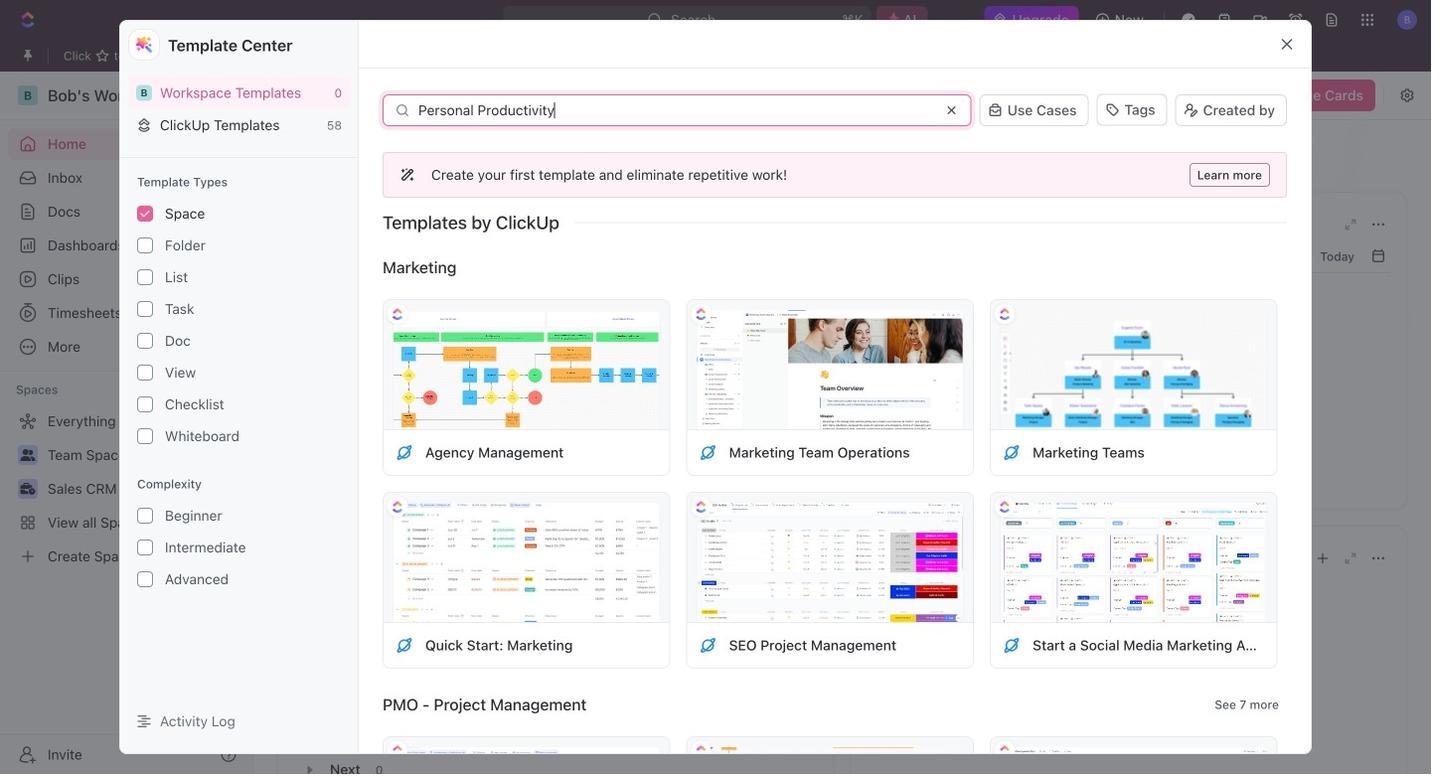 Task type: locate. For each thing, give the bounding box(es) containing it.
tab list
[[298, 575, 814, 623]]

None checkbox
[[137, 238, 153, 254], [137, 301, 153, 317], [137, 333, 153, 349], [137, 365, 153, 381], [137, 429, 153, 445], [137, 508, 153, 524], [137, 540, 153, 556], [137, 572, 153, 588], [137, 238, 153, 254], [137, 301, 153, 317], [137, 333, 153, 349], [137, 365, 153, 381], [137, 429, 153, 445], [137, 508, 153, 524], [137, 540, 153, 556], [137, 572, 153, 588]]

space template image
[[396, 444, 414, 462], [396, 637, 414, 655]]

tree
[[8, 406, 245, 573]]

None checkbox
[[137, 206, 153, 222], [137, 270, 153, 285], [137, 397, 153, 413], [137, 206, 153, 222], [137, 270, 153, 285], [137, 397, 153, 413]]

space template image
[[700, 444, 717, 462], [1003, 444, 1021, 462], [700, 637, 717, 655], [1003, 637, 1021, 655]]

Search templates... text field
[[419, 102, 932, 118]]

1 vertical spatial space template image
[[396, 637, 414, 655]]

space template element
[[396, 444, 414, 462], [700, 444, 717, 462], [1003, 444, 1021, 462], [396, 637, 414, 655], [700, 637, 717, 655], [1003, 637, 1021, 655]]

0 vertical spatial space template image
[[396, 444, 414, 462]]



Task type: describe. For each thing, give the bounding box(es) containing it.
tree inside sidebar navigation
[[8, 406, 245, 573]]

sidebar navigation
[[0, 72, 254, 775]]

bob's workspace, , element
[[136, 85, 152, 101]]

1 space template image from the top
[[396, 444, 414, 462]]

2 space template image from the top
[[396, 637, 414, 655]]



Task type: vqa. For each thing, say whether or not it's contained in the screenshot.
the Search templates... text box
yes



